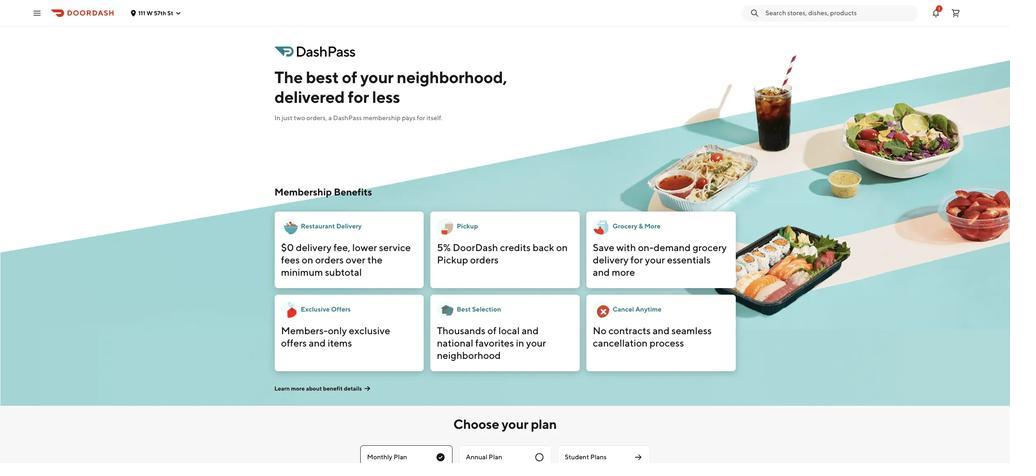 Task type: vqa. For each thing, say whether or not it's contained in the screenshot.
Best Selection on the bottom
yes



Task type: describe. For each thing, give the bounding box(es) containing it.
exclusive
[[349, 325, 390, 336]]

delivery inside $0 delivery fee, lower service fees on orders over the minimum subtotal
[[296, 242, 332, 253]]

w
[[146, 10, 153, 16]]

neighborhood
[[437, 350, 501, 361]]

monthly plan
[[367, 453, 407, 461]]

0 vertical spatial pickup
[[457, 222, 478, 230]]

only
[[328, 325, 347, 336]]

best
[[457, 306, 471, 313]]

contracts
[[608, 325, 651, 336]]

in just two orders, a dashpass membership pays for itself.
[[274, 114, 442, 122]]

members-only exclusive offers and items
[[281, 325, 390, 349]]

delivered
[[274, 87, 345, 107]]

save with on-demand grocery delivery for your essentials and more
[[593, 242, 727, 278]]

the best of your neighborhood, delivered for less
[[274, 68, 507, 107]]

for for the
[[348, 87, 369, 107]]

orders inside 5% doordash credits back on pickup orders
[[470, 254, 499, 266]]

service
[[379, 242, 411, 253]]

membership
[[274, 186, 332, 198]]

credits
[[500, 242, 531, 253]]

process
[[650, 337, 684, 349]]

5% doordash credits back on pickup orders
[[437, 242, 568, 266]]

learn
[[274, 385, 290, 392]]

0 items, open order cart image
[[951, 8, 961, 18]]

cancel
[[613, 306, 634, 313]]

1 horizontal spatial for
[[417, 114, 425, 122]]

your left plan
[[502, 416, 528, 432]]

favorites
[[475, 337, 514, 349]]

plan for annual plan
[[489, 453, 502, 461]]

st
[[167, 10, 173, 16]]

subtotal
[[325, 266, 362, 278]]

more inside save with on-demand grocery delivery for your essentials and more
[[612, 266, 635, 278]]

offers
[[281, 337, 307, 349]]

choose
[[453, 416, 499, 432]]

just
[[282, 114, 293, 122]]

for for save
[[631, 254, 643, 266]]

1 vertical spatial more
[[291, 385, 305, 392]]

annual
[[466, 453, 487, 461]]

notification bell image
[[931, 8, 941, 18]]

your inside thousands of local and national favorites in your neighborhood
[[526, 337, 546, 349]]

delivery
[[336, 222, 362, 230]]

lower
[[352, 242, 377, 253]]

5%
[[437, 242, 451, 253]]

annual plan
[[466, 453, 502, 461]]

plan for monthly plan
[[394, 453, 407, 461]]

on-
[[638, 242, 654, 253]]

student
[[565, 453, 589, 461]]

benefit
[[323, 385, 343, 392]]

membership
[[363, 114, 401, 122]]

best selection
[[457, 306, 501, 313]]

your inside the best of your neighborhood, delivered for less
[[360, 68, 394, 87]]

benefits
[[334, 186, 372, 198]]

choose your plan
[[453, 416, 557, 432]]

&
[[639, 222, 643, 230]]

selection
[[472, 306, 501, 313]]

57th
[[154, 10, 166, 16]]

$0 delivery fee, lower service fees on orders over the minimum subtotal
[[281, 242, 411, 278]]

111
[[138, 10, 145, 16]]



Task type: locate. For each thing, give the bounding box(es) containing it.
and up "process"
[[653, 325, 670, 336]]

pays
[[402, 114, 416, 122]]

a
[[328, 114, 332, 122]]

2 orders from the left
[[470, 254, 499, 266]]

plan right monthly
[[394, 453, 407, 461]]

pickup up doordash
[[457, 222, 478, 230]]

pickup down 5%
[[437, 254, 468, 266]]

of
[[342, 68, 357, 87], [487, 325, 497, 336]]

0 vertical spatial on
[[556, 242, 568, 253]]

details
[[344, 385, 362, 392]]

0 horizontal spatial more
[[291, 385, 305, 392]]

1 horizontal spatial plan
[[489, 453, 502, 461]]

1 vertical spatial pickup
[[437, 254, 468, 266]]

delivery inside save with on-demand grocery delivery for your essentials and more
[[593, 254, 629, 266]]

grocery
[[693, 242, 727, 253]]

for inside save with on-demand grocery delivery for your essentials and more
[[631, 254, 643, 266]]

delivery down restaurant
[[296, 242, 332, 253]]

on inside 5% doordash credits back on pickup orders
[[556, 242, 568, 253]]

0 horizontal spatial orders
[[315, 254, 344, 266]]

111 w 57th st
[[138, 10, 173, 16]]

restaurant
[[301, 222, 335, 230]]

0 horizontal spatial for
[[348, 87, 369, 107]]

doordash
[[453, 242, 498, 253]]

monthly
[[367, 453, 392, 461]]

1 vertical spatial on
[[302, 254, 313, 266]]

1 vertical spatial for
[[417, 114, 425, 122]]

1 vertical spatial delivery
[[593, 254, 629, 266]]

offers
[[331, 306, 351, 313]]

your down on-
[[645, 254, 665, 266]]

your up the less
[[360, 68, 394, 87]]

national
[[437, 337, 473, 349]]

in
[[516, 337, 524, 349]]

cancel anytime
[[613, 306, 662, 313]]

orders,
[[306, 114, 327, 122]]

your inside save with on-demand grocery delivery for your essentials and more
[[645, 254, 665, 266]]

for right pays
[[417, 114, 425, 122]]

0 horizontal spatial of
[[342, 68, 357, 87]]

neighborhood,
[[397, 68, 507, 87]]

exclusive
[[301, 306, 330, 313]]

your right in
[[526, 337, 546, 349]]

and inside save with on-demand grocery delivery for your essentials and more
[[593, 266, 610, 278]]

1 horizontal spatial delivery
[[593, 254, 629, 266]]

1 plan from the left
[[394, 453, 407, 461]]

essentials
[[667, 254, 711, 266]]

grocery
[[613, 222, 637, 230]]

for down on-
[[631, 254, 643, 266]]

exclusive offers
[[301, 306, 351, 313]]

1 vertical spatial of
[[487, 325, 497, 336]]

0 horizontal spatial on
[[302, 254, 313, 266]]

for inside the best of your neighborhood, delivered for less
[[348, 87, 369, 107]]

your
[[360, 68, 394, 87], [645, 254, 665, 266], [526, 337, 546, 349], [502, 416, 528, 432]]

on inside $0 delivery fee, lower service fees on orders over the minimum subtotal
[[302, 254, 313, 266]]

Store search: begin typing to search for stores available on DoorDash text field
[[766, 8, 913, 18]]

of right the best
[[342, 68, 357, 87]]

local
[[499, 325, 520, 336]]

fee,
[[334, 242, 350, 253]]

plans
[[590, 453, 607, 461]]

0 vertical spatial for
[[348, 87, 369, 107]]

members-
[[281, 325, 328, 336]]

on
[[556, 242, 568, 253], [302, 254, 313, 266]]

cancellation
[[593, 337, 648, 349]]

delivery down save
[[593, 254, 629, 266]]

0 vertical spatial more
[[612, 266, 635, 278]]

0 vertical spatial delivery
[[296, 242, 332, 253]]

2 plan from the left
[[489, 453, 502, 461]]

and inside members-only exclusive offers and items
[[309, 337, 326, 349]]

the
[[367, 254, 383, 266]]

student plans
[[565, 453, 607, 461]]

and up in
[[522, 325, 539, 336]]

and down members-
[[309, 337, 326, 349]]

less
[[372, 87, 400, 107]]

items
[[328, 337, 352, 349]]

of up favorites
[[487, 325, 497, 336]]

best
[[306, 68, 339, 87]]

for up the in just two orders, a dashpass membership pays for itself.
[[348, 87, 369, 107]]

2 horizontal spatial for
[[631, 254, 643, 266]]

restaurant delivery
[[301, 222, 362, 230]]

of inside the best of your neighborhood, delivered for less
[[342, 68, 357, 87]]

orders down 'fee,'
[[315, 254, 344, 266]]

thousands
[[437, 325, 486, 336]]

with
[[616, 242, 636, 253]]

membership benefits
[[274, 186, 372, 198]]

on right 'back'
[[556, 242, 568, 253]]

back
[[533, 242, 554, 253]]

pickup inside 5% doordash credits back on pickup orders
[[437, 254, 468, 266]]

plan
[[531, 416, 557, 432]]

seamless
[[672, 325, 712, 336]]

open menu image
[[32, 8, 42, 18]]

0 horizontal spatial plan
[[394, 453, 407, 461]]

fees
[[281, 254, 300, 266]]

and
[[593, 266, 610, 278], [522, 325, 539, 336], [653, 325, 670, 336], [309, 337, 326, 349]]

and down save
[[593, 266, 610, 278]]

on up minimum
[[302, 254, 313, 266]]

minimum
[[281, 266, 323, 278]]

dashpass
[[333, 114, 362, 122]]

the
[[274, 68, 303, 87]]

delivery
[[296, 242, 332, 253], [593, 254, 629, 266]]

two
[[294, 114, 305, 122]]

thousands of local and national favorites in your neighborhood
[[437, 325, 546, 361]]

learn more about benefit details
[[274, 385, 362, 392]]

1 horizontal spatial orders
[[470, 254, 499, 266]]

1 orders from the left
[[315, 254, 344, 266]]

0 horizontal spatial delivery
[[296, 242, 332, 253]]

1 horizontal spatial on
[[556, 242, 568, 253]]

1
[[938, 6, 940, 11]]

anytime
[[635, 306, 662, 313]]

plan right annual
[[489, 453, 502, 461]]

more right learn
[[291, 385, 305, 392]]

1 horizontal spatial more
[[612, 266, 635, 278]]

save
[[593, 242, 615, 253]]

about
[[306, 385, 322, 392]]

1 horizontal spatial of
[[487, 325, 497, 336]]

$0
[[281, 242, 294, 253]]

and inside no contracts and seamless cancellation process
[[653, 325, 670, 336]]

grocery & more
[[613, 222, 661, 230]]

of inside thousands of local and national favorites in your neighborhood
[[487, 325, 497, 336]]

111 w 57th st button
[[130, 10, 181, 16]]

itself.
[[427, 114, 442, 122]]

2 vertical spatial for
[[631, 254, 643, 266]]

orders inside $0 delivery fee, lower service fees on orders over the minimum subtotal
[[315, 254, 344, 266]]

more
[[644, 222, 661, 230]]

plan
[[394, 453, 407, 461], [489, 453, 502, 461]]

in
[[274, 114, 280, 122]]

no contracts and seamless cancellation process
[[593, 325, 712, 349]]

orders down doordash
[[470, 254, 499, 266]]

over
[[346, 254, 365, 266]]

and inside thousands of local and national favorites in your neighborhood
[[522, 325, 539, 336]]

no
[[593, 325, 607, 336]]

orders
[[315, 254, 344, 266], [470, 254, 499, 266]]

demand
[[654, 242, 691, 253]]

pickup
[[457, 222, 478, 230], [437, 254, 468, 266]]

more down with
[[612, 266, 635, 278]]

0 vertical spatial of
[[342, 68, 357, 87]]



